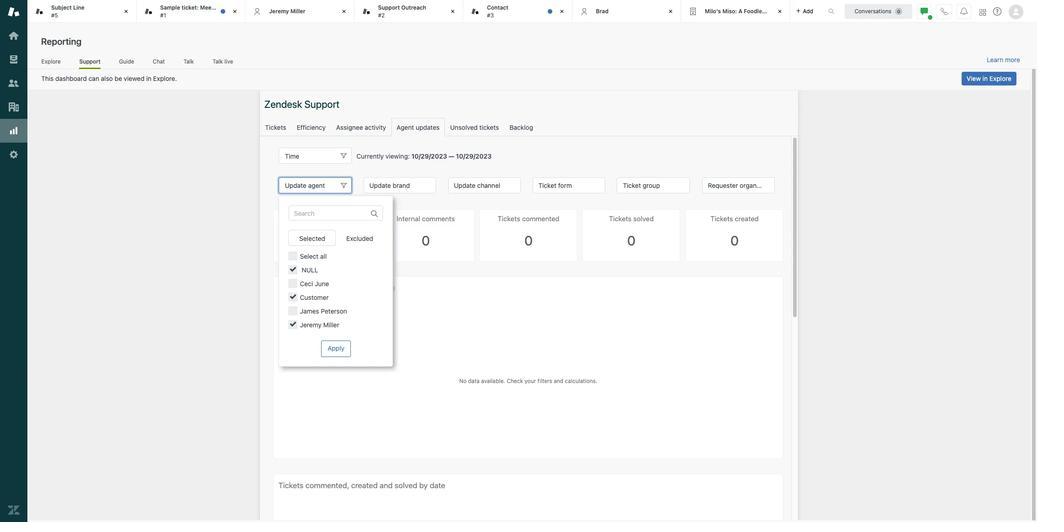 Task type: vqa. For each thing, say whether or not it's contained in the screenshot.
Talk to the left
yes



Task type: locate. For each thing, give the bounding box(es) containing it.
talk live
[[213, 58, 233, 65]]

close image
[[121, 7, 131, 16], [230, 7, 240, 16], [339, 7, 349, 16], [558, 7, 567, 16], [776, 7, 785, 16]]

0 horizontal spatial talk
[[184, 58, 194, 65]]

1 horizontal spatial support
[[378, 4, 400, 11]]

close image left brad
[[558, 7, 567, 16]]

explore down learn more link
[[990, 75, 1012, 82]]

learn more
[[988, 56, 1021, 64]]

0 vertical spatial support
[[378, 4, 400, 11]]

outreach
[[402, 4, 427, 11]]

1 tab from the left
[[27, 0, 136, 23]]

tab
[[27, 0, 136, 23], [136, 0, 246, 23], [355, 0, 464, 23], [464, 0, 573, 23]]

reporting image
[[8, 125, 20, 137]]

2 tab from the left
[[136, 0, 246, 23]]

meet
[[200, 4, 214, 11]]

talk live link
[[212, 58, 234, 68]]

talk
[[184, 58, 194, 65], [213, 58, 223, 65]]

view
[[967, 75, 982, 82]]

the
[[215, 4, 224, 11]]

support for support
[[79, 58, 101, 65]]

subject line #5
[[51, 4, 85, 19]]

miller
[[291, 8, 306, 15]]

subsidiary
[[767, 8, 796, 15]]

reporting
[[41, 36, 82, 47]]

0 horizontal spatial explore
[[41, 58, 61, 65]]

5 close image from the left
[[776, 7, 785, 16]]

guide link
[[119, 58, 134, 68]]

add button
[[791, 0, 819, 22]]

tabs tab list
[[27, 0, 819, 23]]

this dashboard can also be viewed in explore.
[[41, 75, 177, 82]]

1 talk from the left
[[184, 58, 194, 65]]

1 vertical spatial support
[[79, 58, 101, 65]]

1 horizontal spatial explore
[[990, 75, 1012, 82]]

in right view
[[983, 75, 988, 82]]

sample ticket: meet the ticket #1
[[160, 4, 241, 19]]

foodlez
[[744, 8, 766, 15]]

close image inside jeremy miller tab
[[339, 7, 349, 16]]

sample
[[160, 4, 180, 11]]

customers image
[[8, 77, 20, 89]]

4 tab from the left
[[464, 0, 573, 23]]

1 in from the left
[[146, 75, 151, 82]]

1 horizontal spatial close image
[[667, 7, 676, 16]]

close image left #3
[[449, 7, 458, 16]]

guide
[[119, 58, 134, 65]]

in inside button
[[983, 75, 988, 82]]

button displays agent's chat status as online. image
[[921, 8, 929, 15]]

brad
[[596, 8, 609, 15]]

0 horizontal spatial support
[[79, 58, 101, 65]]

views image
[[8, 53, 20, 65]]

close image
[[449, 7, 458, 16], [667, 7, 676, 16]]

close image left add "popup button"
[[776, 7, 785, 16]]

1 horizontal spatial in
[[983, 75, 988, 82]]

1 horizontal spatial talk
[[213, 58, 223, 65]]

close image left milo's
[[667, 7, 676, 16]]

jeremy miller
[[269, 8, 306, 15]]

support outreach #2
[[378, 4, 427, 19]]

explore
[[41, 58, 61, 65], [990, 75, 1012, 82]]

support
[[378, 4, 400, 11], [79, 58, 101, 65]]

1 vertical spatial explore
[[990, 75, 1012, 82]]

support up can
[[79, 58, 101, 65]]

talk for talk live
[[213, 58, 223, 65]]

get started image
[[8, 30, 20, 42]]

be
[[115, 75, 122, 82]]

explore inside button
[[990, 75, 1012, 82]]

3 close image from the left
[[339, 7, 349, 16]]

contact #3
[[487, 4, 509, 19]]

0 horizontal spatial close image
[[449, 7, 458, 16]]

1 close image from the left
[[121, 7, 131, 16]]

2 close image from the left
[[667, 7, 676, 16]]

#1
[[160, 12, 166, 19]]

close image left #2
[[339, 7, 349, 16]]

close image for milo's miso: a foodlez subsidiary tab
[[776, 7, 785, 16]]

support inside support outreach #2
[[378, 4, 400, 11]]

support up #2
[[378, 4, 400, 11]]

chat
[[153, 58, 165, 65]]

#5
[[51, 12, 58, 19]]

view in explore button
[[962, 72, 1017, 85]]

live
[[225, 58, 233, 65]]

in right viewed
[[146, 75, 151, 82]]

chat link
[[153, 58, 165, 68]]

explore up 'this'
[[41, 58, 61, 65]]

zendesk image
[[8, 504, 20, 516]]

1 close image from the left
[[449, 7, 458, 16]]

close image right the
[[230, 7, 240, 16]]

close image inside milo's miso: a foodlez subsidiary tab
[[776, 7, 785, 16]]

close image left #1
[[121, 7, 131, 16]]

get help image
[[994, 7, 1002, 16]]

0 horizontal spatial in
[[146, 75, 151, 82]]

talk inside "talk" link
[[184, 58, 194, 65]]

3 tab from the left
[[355, 0, 464, 23]]

2 in from the left
[[983, 75, 988, 82]]

viewed
[[124, 75, 145, 82]]

jeremy miller tab
[[246, 0, 355, 23]]

talk right chat
[[184, 58, 194, 65]]

talk inside talk live link
[[213, 58, 223, 65]]

talk left live
[[213, 58, 223, 65]]

2 talk from the left
[[213, 58, 223, 65]]

in
[[146, 75, 151, 82], [983, 75, 988, 82]]



Task type: describe. For each thing, give the bounding box(es) containing it.
main element
[[0, 0, 27, 522]]

4 close image from the left
[[558, 7, 567, 16]]

tab containing contact
[[464, 0, 573, 23]]

support for support outreach #2
[[378, 4, 400, 11]]

brad tab
[[573, 0, 682, 23]]

explore link
[[41, 58, 61, 68]]

learn more link
[[988, 56, 1021, 64]]

milo's miso: a foodlez subsidiary
[[705, 8, 796, 15]]

tab containing sample ticket: meet the ticket
[[136, 0, 246, 23]]

explore.
[[153, 75, 177, 82]]

this
[[41, 75, 54, 82]]

view in explore
[[967, 75, 1012, 82]]

miso:
[[723, 8, 738, 15]]

organizations image
[[8, 101, 20, 113]]

jeremy
[[269, 8, 289, 15]]

close image inside brad tab
[[667, 7, 676, 16]]

ticket
[[225, 4, 241, 11]]

tab containing support outreach
[[355, 0, 464, 23]]

ticket:
[[182, 4, 199, 11]]

2 close image from the left
[[230, 7, 240, 16]]

talk link
[[183, 58, 194, 68]]

dashboard
[[55, 75, 87, 82]]

more
[[1006, 56, 1021, 64]]

can
[[89, 75, 99, 82]]

talk for talk
[[184, 58, 194, 65]]

also
[[101, 75, 113, 82]]

subject
[[51, 4, 72, 11]]

learn
[[988, 56, 1004, 64]]

a
[[739, 8, 743, 15]]

notifications image
[[961, 8, 968, 15]]

zendesk support image
[[8, 6, 20, 18]]

milo's miso: a foodlez subsidiary tab
[[682, 0, 796, 23]]

contact
[[487, 4, 509, 11]]

close image for jeremy miller tab
[[339, 7, 349, 16]]

conversations
[[855, 8, 892, 14]]

milo's
[[705, 8, 722, 15]]

#3
[[487, 12, 494, 19]]

#2
[[378, 12, 385, 19]]

tab containing subject line
[[27, 0, 136, 23]]

close image for tab containing subject line
[[121, 7, 131, 16]]

conversations button
[[845, 4, 913, 19]]

line
[[73, 4, 85, 11]]

0 vertical spatial explore
[[41, 58, 61, 65]]

add
[[804, 8, 814, 14]]

zendesk products image
[[980, 9, 987, 15]]

support link
[[79, 58, 101, 69]]

admin image
[[8, 149, 20, 160]]



